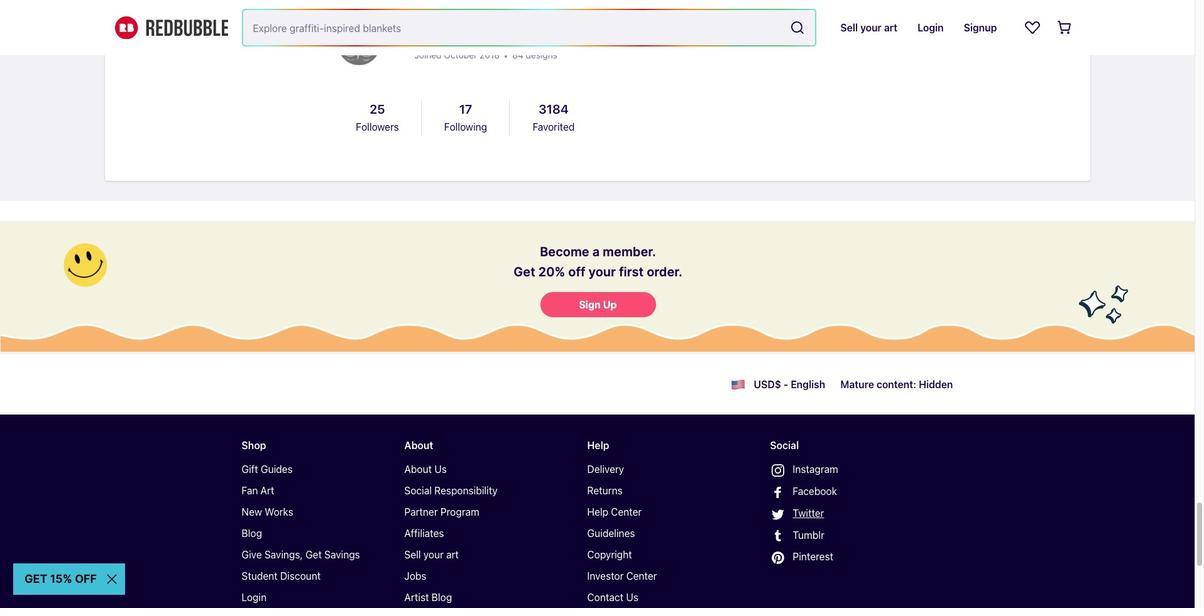 Task type: vqa. For each thing, say whether or not it's contained in the screenshot.
Savings,
yes



Task type: locate. For each thing, give the bounding box(es) containing it.
art
[[446, 549, 459, 561]]

student
[[242, 571, 278, 582]]

1 vertical spatial center
[[626, 571, 657, 582]]

usd$
[[754, 379, 781, 390]]

0 vertical spatial help
[[587, 440, 609, 451]]

tumblr
[[793, 530, 824, 541]]

about up 'joined'
[[414, 28, 456, 45]]

1 vertical spatial about
[[404, 440, 433, 451]]

about
[[414, 28, 456, 45], [404, 440, 433, 451], [404, 464, 432, 475]]

returns
[[587, 485, 623, 497]]

sell your art link
[[404, 547, 547, 563]]

artist blog
[[404, 592, 452, 604]]

social up instagram on the bottom of the page
[[770, 440, 799, 451]]

about up the 'about us'
[[404, 440, 433, 451]]

1 horizontal spatial us
[[626, 592, 638, 604]]

program
[[440, 507, 479, 518]]

content:
[[877, 379, 916, 390]]

center up guidelines in the bottom of the page
[[611, 507, 642, 518]]

center
[[611, 507, 642, 518], [626, 571, 657, 582]]

favorited
[[533, 122, 575, 133]]

17
[[459, 102, 472, 116]]

0 vertical spatial about
[[414, 28, 456, 45]]

sell your art
[[404, 549, 459, 561]]

student discount
[[242, 571, 321, 582]]

help
[[587, 440, 609, 451], [587, 507, 608, 518]]

blog down new
[[242, 528, 262, 539]]

us down investor center
[[626, 592, 638, 604]]

🇺🇸
[[731, 376, 746, 394]]

2 vertical spatial about
[[404, 464, 432, 475]]

None field
[[243, 10, 815, 45]]

1 vertical spatial us
[[626, 592, 638, 604]]

0 horizontal spatial us
[[434, 464, 447, 475]]

contact us
[[587, 592, 638, 604]]

Search term search field
[[243, 10, 785, 45]]

twitter
[[793, 508, 824, 519]]

84 designs
[[512, 50, 557, 61]]

about up social responsibility on the left bottom of the page
[[404, 464, 432, 475]]

0 vertical spatial center
[[611, 507, 642, 518]]

investor
[[587, 571, 624, 582]]

center for investor center
[[626, 571, 657, 582]]

your
[[423, 549, 444, 561]]

us inside contact us link
[[626, 592, 638, 604]]

1 horizontal spatial social
[[770, 440, 799, 451]]

social inside social responsibility link
[[404, 485, 432, 497]]

fan
[[242, 485, 258, 497]]

1 vertical spatial help
[[587, 507, 608, 518]]

investor center
[[587, 571, 657, 582]]

center for help center
[[611, 507, 642, 518]]

sell
[[404, 549, 421, 561]]

instagram link
[[770, 462, 913, 478]]

instagram
[[793, 464, 838, 475]]

twitter link
[[770, 505, 913, 522]]

us for about us
[[434, 464, 447, 475]]

blog right artist
[[432, 592, 452, 604]]

about for about kadabrastudio
[[414, 28, 456, 45]]

us
[[434, 464, 447, 475], [626, 592, 638, 604]]

center down copyright link
[[626, 571, 657, 582]]

help down returns
[[587, 507, 608, 518]]

1 vertical spatial social
[[404, 485, 432, 497]]

1 help from the top
[[587, 440, 609, 451]]

0 vertical spatial blog
[[242, 528, 262, 539]]

help up delivery
[[587, 440, 609, 451]]

redbubble logo image
[[115, 16, 228, 39]]

25 followers
[[356, 102, 399, 133]]

pinterest link
[[770, 549, 913, 566]]

blog
[[242, 528, 262, 539], [432, 592, 452, 604]]

gift guides link
[[242, 462, 384, 478]]

copyright link
[[587, 547, 730, 563]]

social up the partner
[[404, 485, 432, 497]]

facebook
[[793, 486, 837, 497]]

about kadabrastudio
[[414, 28, 584, 45]]

about for about us
[[404, 464, 432, 475]]

about for about
[[404, 440, 433, 451]]

2 help from the top
[[587, 507, 608, 518]]

about us
[[404, 464, 447, 475]]

hidden
[[919, 379, 953, 390]]

social
[[770, 440, 799, 451], [404, 485, 432, 497]]

gift guides
[[242, 464, 293, 475]]

student discount link
[[242, 568, 384, 585]]

us inside about us link
[[434, 464, 447, 475]]

give savings, get savings link
[[242, 547, 384, 563]]

0 vertical spatial us
[[434, 464, 447, 475]]

1 horizontal spatial blog
[[432, 592, 452, 604]]

3184 favorited
[[533, 102, 575, 133]]

🇺🇸 footer
[[0, 353, 1195, 608]]

us up social responsibility on the left bottom of the page
[[434, 464, 447, 475]]

0 horizontal spatial social
[[404, 485, 432, 497]]

0 vertical spatial social
[[770, 440, 799, 451]]

jobs link
[[404, 568, 547, 585]]

blog link
[[242, 526, 384, 542]]

social responsibility link
[[404, 483, 547, 499]]

works
[[265, 507, 293, 518]]

returns link
[[587, 483, 730, 499]]



Task type: describe. For each thing, give the bounding box(es) containing it.
kadabrastudio
[[459, 28, 584, 45]]

guides
[[261, 464, 293, 475]]

mature
[[840, 379, 874, 390]]

affiliates link
[[404, 526, 547, 542]]

savings
[[324, 549, 360, 561]]

help for help
[[587, 440, 609, 451]]

help for help center
[[587, 507, 608, 518]]

give savings, get savings
[[242, 549, 360, 561]]

shop
[[242, 440, 266, 451]]

us for contact us
[[626, 592, 638, 604]]

new
[[242, 507, 262, 518]]

artist
[[404, 592, 429, 604]]

art
[[261, 485, 274, 497]]

delivery
[[587, 464, 624, 475]]

84
[[512, 50, 523, 61]]

17 following
[[444, 102, 487, 133]]

social for social
[[770, 440, 799, 451]]

get
[[305, 549, 322, 561]]

new works
[[242, 507, 293, 518]]

25
[[370, 102, 385, 116]]

modal overlay box frame element
[[0, 221, 1195, 353]]

3184
[[539, 102, 569, 116]]

social for social responsibility
[[404, 485, 432, 497]]

following
[[444, 122, 487, 133]]

artist blog link
[[404, 590, 547, 606]]

october
[[444, 50, 477, 61]]

0 horizontal spatial blog
[[242, 528, 262, 539]]

help center
[[587, 507, 642, 518]]

fan art
[[242, 485, 274, 497]]

contact
[[587, 592, 624, 604]]

mature content: hidden link
[[840, 375, 953, 395]]

give
[[242, 549, 262, 561]]

usd$ - english
[[754, 379, 825, 390]]

partner
[[404, 507, 438, 518]]

1 vertical spatial blog
[[432, 592, 452, 604]]

affiliates
[[404, 528, 444, 539]]

login
[[242, 592, 267, 604]]

login link
[[242, 590, 384, 606]]

discount
[[280, 571, 321, 582]]

gift
[[242, 464, 258, 475]]

facebook link
[[770, 483, 913, 500]]

new works link
[[242, 504, 384, 521]]

delivery link
[[587, 462, 730, 478]]

savings,
[[264, 549, 303, 561]]

about us link
[[404, 462, 547, 478]]

responsibility
[[434, 485, 498, 497]]

contact us link
[[587, 590, 730, 606]]

designs
[[526, 50, 557, 61]]

tumblr link
[[770, 527, 913, 544]]

jobs
[[404, 571, 426, 582]]

guidelines link
[[587, 526, 730, 542]]

guidelines
[[587, 528, 635, 539]]

fan art link
[[242, 483, 384, 499]]

help center link
[[587, 504, 730, 521]]

2018
[[480, 50, 500, 61]]

social responsibility
[[404, 485, 498, 497]]

investor center link
[[587, 568, 730, 585]]

pinterest
[[793, 551, 833, 563]]

copyright
[[587, 549, 632, 561]]

followers
[[356, 122, 399, 133]]

partner program link
[[404, 504, 547, 521]]

english
[[791, 379, 825, 390]]

joined october 2018
[[414, 50, 500, 61]]

-
[[784, 379, 788, 390]]

mature content: hidden
[[840, 379, 953, 390]]

joined
[[414, 50, 442, 61]]

partner program
[[404, 507, 479, 518]]



